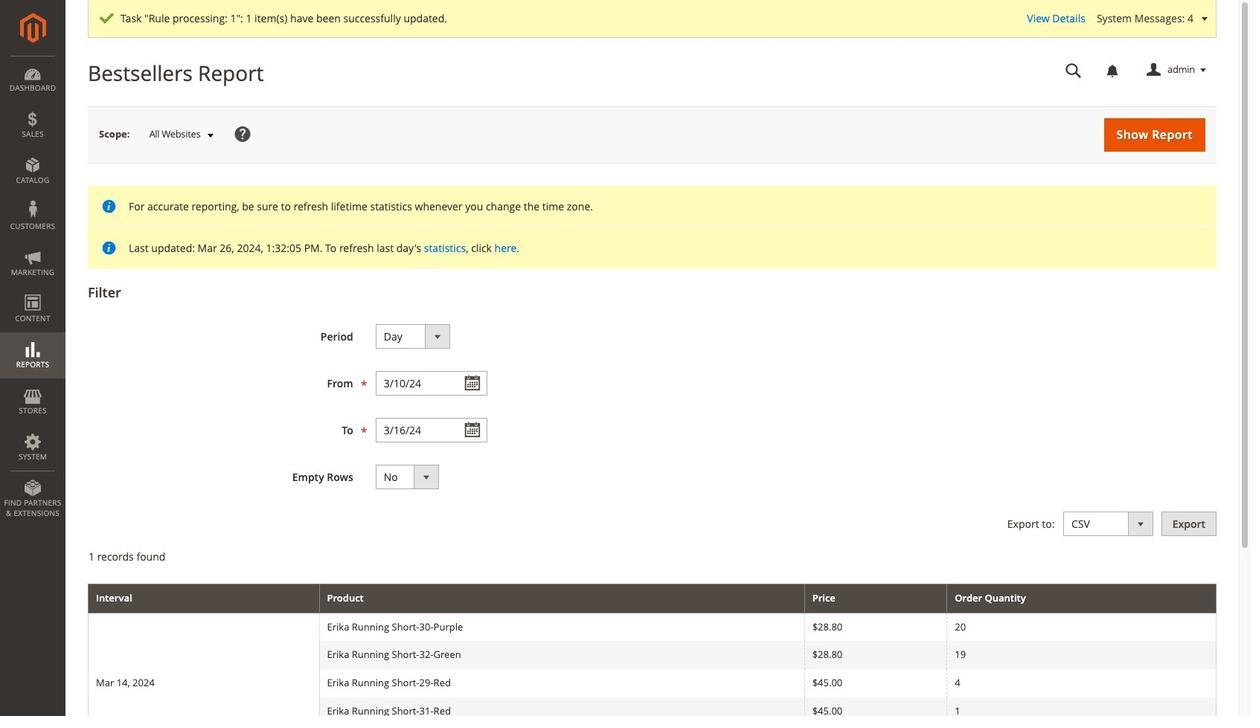 Task type: locate. For each thing, give the bounding box(es) containing it.
None text field
[[376, 371, 487, 396], [376, 418, 487, 443], [376, 371, 487, 396], [376, 418, 487, 443]]

menu bar
[[0, 56, 66, 526]]



Task type: describe. For each thing, give the bounding box(es) containing it.
magento admin panel image
[[20, 13, 46, 43]]



